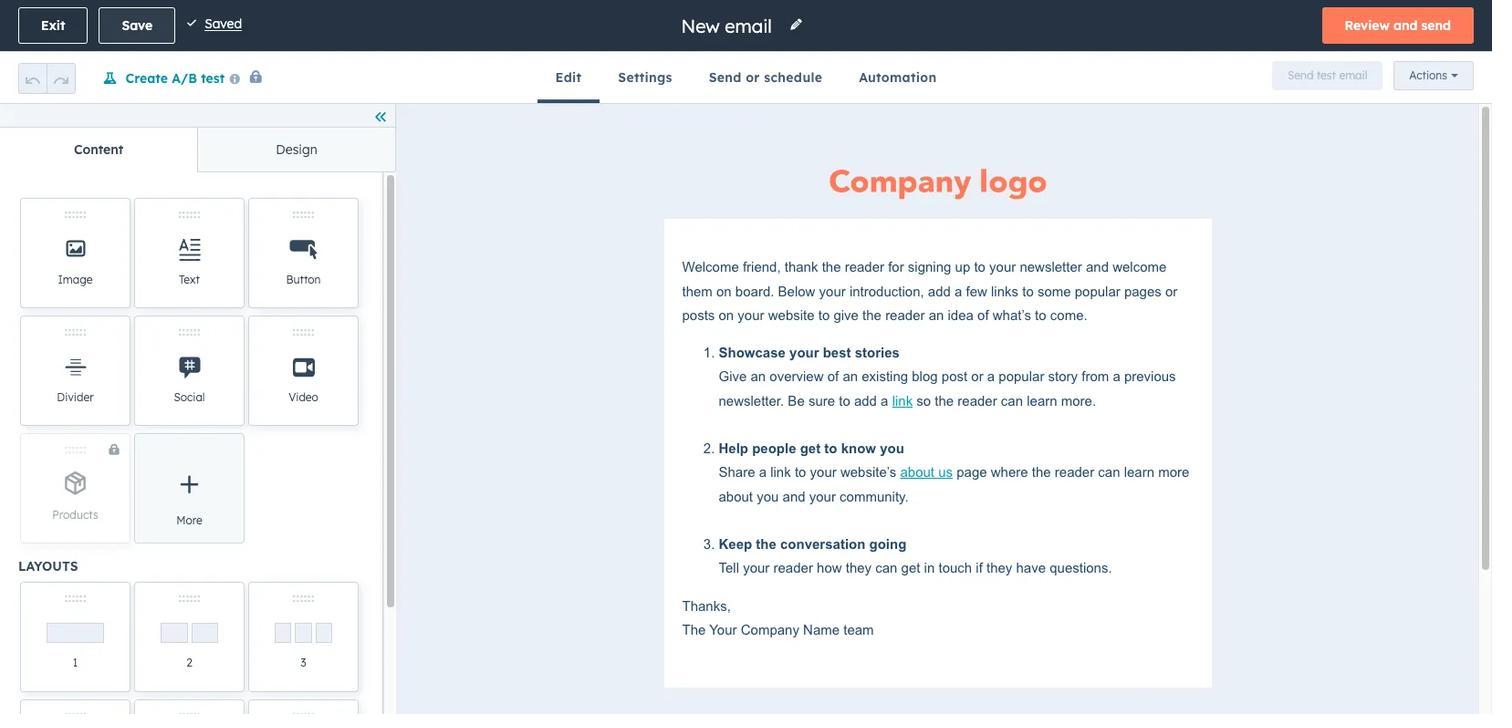 Task type: vqa. For each thing, say whether or not it's contained in the screenshot.
left 14
no



Task type: locate. For each thing, give the bounding box(es) containing it.
0 horizontal spatial send
[[709, 69, 742, 86]]

send inside send or schedule link
[[709, 69, 742, 86]]

review and send button
[[1322, 7, 1474, 44]]

group
[[18, 52, 76, 103]]

send left email
[[1288, 68, 1314, 82]]

navigation
[[0, 127, 395, 173]]

create a/b test button
[[87, 67, 264, 91], [102, 71, 225, 87]]

navigation containing content
[[0, 127, 395, 173]]

1 horizontal spatial send
[[1288, 68, 1314, 82]]

actions
[[1410, 68, 1448, 82]]

schedule
[[764, 69, 822, 86]]

edit link
[[537, 52, 600, 103]]

design
[[276, 141, 317, 158]]

actions button
[[1394, 61, 1474, 90]]

test right a/b
[[201, 71, 225, 87]]

or
[[746, 69, 760, 86]]

test left email
[[1317, 68, 1336, 82]]

exit button
[[18, 7, 88, 44]]

review
[[1345, 17, 1390, 34]]

send left or at the top
[[709, 69, 742, 86]]

and
[[1394, 17, 1418, 34]]

review and send
[[1345, 17, 1451, 34]]

content button
[[0, 128, 197, 172]]

send for send or schedule
[[709, 69, 742, 86]]

test
[[1317, 68, 1336, 82], [201, 71, 225, 87]]

send
[[1288, 68, 1314, 82], [709, 69, 742, 86]]

send inside send test email button
[[1288, 68, 1314, 82]]

exit
[[41, 17, 65, 34]]

None field
[[680, 13, 778, 38]]

content
[[74, 141, 123, 158]]

save button
[[99, 7, 175, 44]]

1 horizontal spatial test
[[1317, 68, 1336, 82]]



Task type: describe. For each thing, give the bounding box(es) containing it.
edit
[[555, 69, 582, 86]]

send
[[1422, 17, 1451, 34]]

send test email
[[1288, 68, 1368, 82]]

settings link
[[600, 52, 691, 103]]

automation link
[[841, 52, 955, 103]]

save
[[122, 17, 153, 34]]

0 horizontal spatial test
[[201, 71, 225, 87]]

email
[[1339, 68, 1368, 82]]

saved
[[205, 16, 242, 33]]

create a/b test
[[126, 71, 225, 87]]

test inside button
[[1317, 68, 1336, 82]]

send or schedule link
[[691, 52, 841, 103]]

send test email button
[[1272, 61, 1383, 90]]

design button
[[197, 128, 395, 172]]

settings
[[618, 69, 672, 86]]

automation
[[859, 69, 937, 86]]

send or schedule
[[709, 69, 822, 86]]

create
[[126, 71, 168, 87]]

send for send test email
[[1288, 68, 1314, 82]]

a/b
[[172, 71, 197, 87]]



